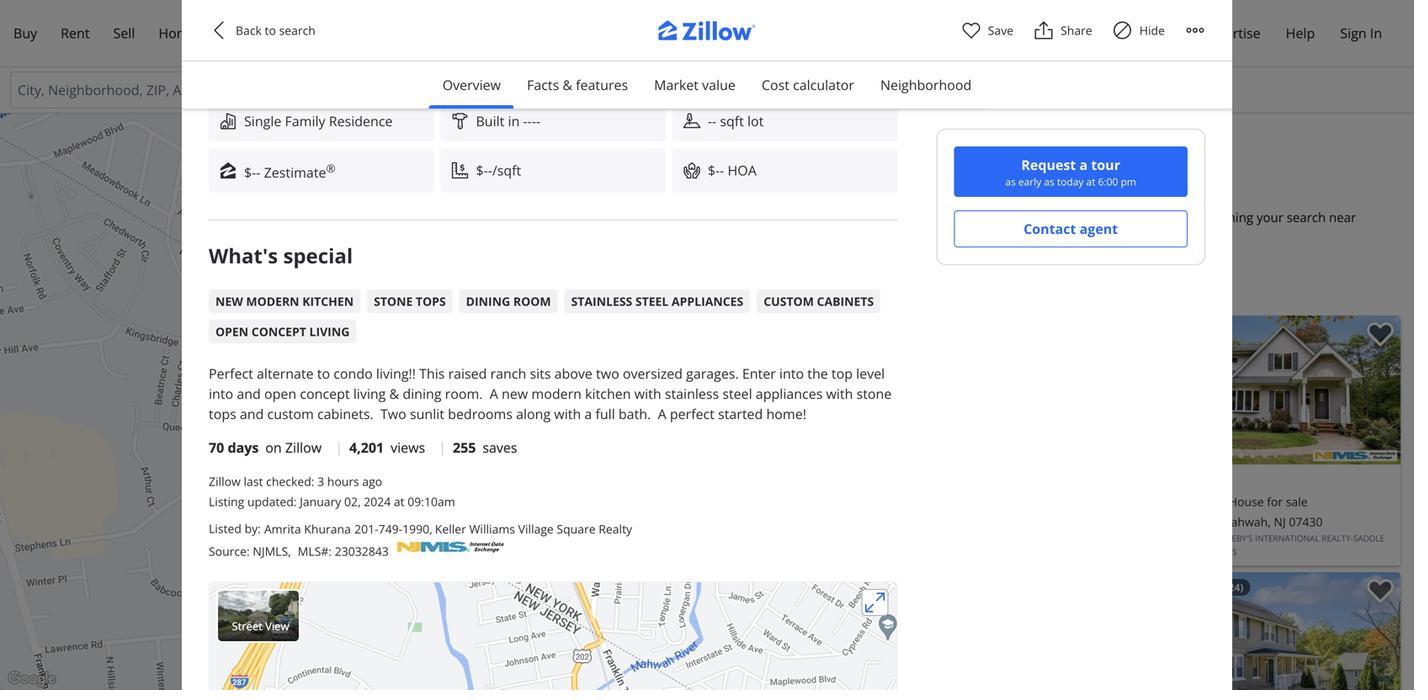Task type: describe. For each thing, give the bounding box(es) containing it.
concept inside list item
[[252, 324, 306, 340]]

views
[[391, 439, 425, 457]]

1 vertical spatial into
[[209, 385, 233, 403]]

results inside no matching results homes near mahwah township nj 07430. we found 8 more homes matching your search near mahwah township nj 07430.
[[912, 179, 970, 202]]

agent
[[1080, 220, 1118, 238]]

16 wanamaker ave, mahwah, nj 07430 image
[[1102, 316, 1401, 465]]

prominent
[[1109, 533, 1158, 544]]

room.
[[445, 385, 483, 403]]

steel inside perfect alternate to condo living!! this raised ranch sits above two oversized garages. enter into the top level into and open concept living & dining room.  a new modern kitchen with stainless steel appliances with stone tops and custom cabinets.  two sunlit bedrooms along with a full bath.  a perfect started home!
[[723, 385, 752, 403]]

prominent properties sotheby's international realty-saddle river
[[1109, 533, 1385, 558]]

neighborhood button
[[867, 61, 985, 109]]

days for 50
[[824, 581, 847, 594]]

listing inside "zillow last checked:  3 hours ago listing updated: january 02, 2024 at 09:10am"
[[209, 494, 244, 510]]

loans
[[200, 24, 237, 42]]

built in ----
[[476, 112, 541, 130]]

0 horizontal spatial township
[[854, 228, 911, 245]]

street view
[[232, 619, 289, 634]]

no
[[800, 179, 824, 202]]

| for | 255 saves
[[439, 439, 446, 457]]

a for report
[[735, 680, 740, 690]]

- inside $-- zestimate ®
[[256, 163, 261, 181]]

property images, use arrow keys to navigate, image 1 of 36 group
[[1102, 573, 1401, 690]]

report
[[708, 680, 733, 690]]

market value button
[[641, 61, 749, 109]]

24)
[[1229, 581, 1244, 594]]

custom
[[764, 293, 814, 309]]

report a map error link
[[708, 680, 778, 690]]

1 as from the left
[[1006, 175, 1016, 189]]

2 horizontal spatial chevron down image
[[733, 83, 747, 97]]

chevron left image for property images, use arrow keys to navigate, image 1 of 26 group
[[805, 637, 825, 657]]

contact
[[1024, 220, 1076, 238]]

save this home image for second the save this home button from the bottom of the page
[[1367, 322, 1394, 347]]

manage
[[1079, 24, 1129, 42]]

error
[[760, 680, 778, 690]]

modern inside perfect alternate to condo living!! this raised ranch sits above two oversized garages. enter into the top level into and open concept living & dining room.  a new modern kitchen with stainless steel appliances with stone tops and custom cabinets.  two sunlit bedrooms along with a full bath.  a perfect started home!
[[532, 385, 582, 403]]

$80,000
[[1165, 581, 1203, 594]]

1 horizontal spatial township
[[931, 209, 988, 226]]

tops inside perfect alternate to condo living!! this raised ranch sits above two oversized garages. enter into the top level into and open concept living & dining room.  a new modern kitchen with stainless steel appliances with stone tops and custom cabinets.  two sunlit bedrooms along with a full bath.  a perfect started home!
[[209, 405, 236, 423]]

rent
[[61, 24, 90, 42]]

zillow last checked:  3 hours ago listing updated: january 02, 2024 at 09:10am
[[209, 473, 455, 510]]

edit image
[[329, 59, 343, 72]]

stainless
[[665, 385, 719, 403]]

0 horizontal spatial 07430.
[[930, 228, 969, 245]]

0 vertical spatial mahwah
[[877, 209, 928, 226]]

1 horizontal spatial njmls
[[1212, 546, 1237, 558]]

minus image
[[742, 650, 760, 667]]

open
[[216, 324, 249, 340]]

updated:
[[247, 494, 297, 510]]

, inside listed by: amrita khurana 201-749-1990 , keller williams village square realty
[[430, 521, 433, 537]]

modern inside new modern kitchen list item
[[246, 293, 299, 309]]

stone tops
[[374, 293, 446, 309]]

oversized
[[623, 364, 683, 383]]

new
[[216, 293, 243, 309]]

early
[[1019, 175, 1042, 189]]

12 brook st, mahwah, nj 07430
[[209, 12, 454, 35]]

nj left contact
[[991, 209, 1004, 226]]

value
[[702, 76, 736, 94]]

zillow for 70 days on zillow
[[285, 439, 322, 457]]

street view button
[[218, 591, 299, 641]]

0 vertical spatial a
[[490, 385, 498, 403]]

village
[[518, 521, 554, 537]]

perfect alternate to condo living!! this raised ranch sits above two oversized garages. enter into the top level into and open concept living & dining room.  a new modern kitchen with stainless steel appliances with stone tops and custom cabinets.  two sunlit bedrooms along with a full bath.  a perfect started home!
[[209, 364, 895, 423]]

$80,000 (oct 24)
[[1165, 581, 1244, 594]]

perfect
[[209, 364, 253, 383]]

to inside perfect alternate to condo living!! this raised ranch sits above two oversized garages. enter into the top level into and open concept living & dining room.  a new modern kitchen with stainless steel appliances with stone tops and custom cabinets.  two sunlit bedrooms along with a full bath.  a perfect started home!
[[317, 364, 330, 383]]

to inside 'link'
[[265, 22, 276, 38]]

1 horizontal spatial into
[[780, 364, 804, 383]]

6:00
[[1098, 175, 1118, 189]]

1 horizontal spatial chevron down image
[[690, 136, 704, 149]]

concept inside perfect alternate to condo living!! this raised ranch sits above two oversized garages. enter into the top level into and open concept living & dining room.  a new modern kitchen with stainless steel appliances with stone tops and custom cabinets.  two sunlit bedrooms along with a full bath.  a perfect started home!
[[300, 385, 350, 403]]

enter
[[742, 364, 776, 383]]

skip link list tab list
[[429, 61, 985, 109]]

0 vertical spatial chevron left image
[[209, 20, 229, 40]]

perfect
[[670, 405, 715, 423]]

$2,626/mo
[[252, 58, 321, 76]]

single family residence
[[244, 112, 393, 130]]

get
[[351, 58, 375, 76]]

garages.
[[686, 364, 739, 383]]

sell link
[[101, 14, 147, 53]]

at inside request a tour as early as today at 6:00 pm
[[1087, 175, 1096, 189]]

realty-
[[1322, 533, 1354, 544]]

sits
[[530, 364, 551, 383]]

river
[[1109, 546, 1131, 558]]

stainless
[[571, 293, 633, 309]]

custom
[[267, 405, 314, 423]]

07430 for 12 brook st, mahwah, nj 07430
[[406, 12, 454, 35]]

within
[[833, 300, 862, 314]]

wanamaker
[[1125, 514, 1192, 530]]

property images, use arrow keys to navigate, image 1 of 15 group
[[797, 316, 1095, 465]]

homes for for
[[911, 130, 968, 153]]

:
[[245, 58, 248, 76]]

home loans link
[[147, 14, 249, 53]]

a inside perfect alternate to condo living!! this raised ranch sits above two oversized garages. enter into the top level into and open concept living & dining room.  a new modern kitchen with stainless steel appliances with stone tops and custom cabinets.  two sunlit bedrooms along with a full bath.  a perfect started home!
[[585, 405, 592, 423]]

0 horizontal spatial with
[[554, 405, 581, 423]]

living inside list item
[[309, 324, 350, 340]]

12 brook st, mahwah, nj 07430 image
[[797, 316, 1095, 465]]

request
[[1022, 156, 1076, 174]]

keyboard
[[493, 680, 528, 690]]

in
[[1370, 24, 1383, 42]]

$- for $-- hoa
[[708, 161, 720, 179]]

16 wanamaker ave, mahwah, nj 07430
[[1109, 514, 1323, 530]]

1 horizontal spatial 07430.
[[1007, 209, 1047, 226]]

home
[[159, 24, 197, 42]]

2 as from the left
[[1044, 175, 1055, 189]]

facts & features button
[[514, 61, 642, 109]]

no matching results homes near mahwah township nj 07430. we found 8 more homes matching your search near mahwah township nj 07430.
[[800, 179, 1357, 245]]

map region
[[0, 11, 862, 690]]

mls#:
[[298, 543, 332, 559]]

1 horizontal spatial with
[[635, 385, 661, 403]]

& inside facts & features button
[[563, 76, 573, 94]]

-- sqft lot
[[708, 112, 764, 130]]

checked:
[[266, 473, 314, 489]]

1 horizontal spatial a
[[658, 405, 667, 423]]

1 horizontal spatial chevron down image
[[700, 655, 711, 667]]

near
[[1329, 209, 1357, 226]]

kitchen inside perfect alternate to condo living!! this raised ranch sits above two oversized garages. enter into the top level into and open concept living & dining room.  a new modern kitchen with stainless steel appliances with stone tops and custom cabinets.  two sunlit bedrooms along with a full bath.  a perfect started home!
[[585, 385, 631, 403]]

agent finder
[[261, 24, 339, 42]]

$- for $--/sqft
[[476, 161, 488, 179]]

mahwah, for ave,
[[1221, 514, 1271, 530]]

new
[[502, 385, 528, 403]]

living!!
[[376, 364, 416, 383]]

property images, use arrow keys to navigate, image 1 of 45 group
[[1102, 316, 1401, 469]]

09:10am
[[408, 494, 455, 510]]

0 horizontal spatial njmls
[[253, 543, 288, 559]]

stone tops list item
[[367, 289, 453, 313]]

we
[[1050, 209, 1069, 226]]

khurana
[[304, 521, 351, 537]]

top
[[832, 364, 853, 383]]

view
[[265, 619, 289, 634]]

google image
[[4, 669, 60, 690]]

custom cabinets list item
[[757, 289, 881, 313]]

for
[[1267, 494, 1283, 510]]

12
[[209, 12, 228, 35]]

back to search link
[[209, 20, 335, 40]]

. listing provided by njmls
[[1131, 546, 1237, 558]]

chevron left image for the property images, use arrow keys to navigate, image 1 of 15 group
[[805, 380, 825, 400]]

cost calculator button
[[748, 61, 868, 109]]

on for 50
[[850, 581, 863, 594]]

keyboard shortcuts button
[[493, 679, 566, 690]]

plus image
[[742, 606, 760, 623]]

stainless steel appliances list item
[[565, 289, 750, 313]]

at inside "zillow last checked:  3 hours ago listing updated: january 02, 2024 at 09:10am"
[[394, 494, 405, 510]]

advertise link
[[1190, 14, 1273, 53]]

& inside main content
[[894, 130, 906, 153]]

share
[[1061, 22, 1093, 38]]

0 horizontal spatial matching
[[828, 179, 908, 202]]

real
[[800, 130, 835, 153]]

miles
[[873, 300, 898, 314]]



Task type: vqa. For each thing, say whether or not it's contained in the screenshot.
-- sqft lot at the top right of the page
yes



Task type: locate. For each thing, give the bounding box(es) containing it.
0 horizontal spatial tops
[[209, 405, 236, 423]]

kitchen down special
[[302, 293, 354, 309]]

more
[[1121, 209, 1152, 226]]

1 save this home button from the top
[[1354, 316, 1401, 363]]

steel right stainless
[[636, 293, 669, 309]]

/sqft
[[492, 161, 521, 179]]

mahwah
[[877, 209, 928, 226], [800, 228, 851, 245]]

living
[[309, 324, 350, 340], [353, 385, 386, 403]]

pm
[[1121, 175, 1137, 189]]

advertise
[[1202, 24, 1261, 42]]

days for 70
[[228, 439, 259, 457]]

1 vertical spatial days
[[824, 581, 847, 594]]

share image
[[1034, 20, 1054, 40]]

0 horizontal spatial zillow
[[209, 473, 241, 489]]

appliances up garages.
[[672, 293, 744, 309]]

chevron left image inside the property images, use arrow keys to navigate, image 1 of 15 group
[[805, 380, 825, 400]]

1 vertical spatial living
[[353, 385, 386, 403]]

chevron down image up report
[[700, 655, 711, 667]]

overview
[[443, 76, 501, 94]]

1 vertical spatial &
[[894, 130, 906, 153]]

$- right price square feet image
[[476, 161, 488, 179]]

1 vertical spatial results
[[841, 279, 881, 295]]

days right 50
[[824, 581, 847, 594]]

listing right .
[[1136, 546, 1161, 558]]

results down real estate & homes for sale
[[912, 179, 970, 202]]

0 vertical spatial 07430.
[[1007, 209, 1047, 226]]

$-- hoa
[[708, 161, 757, 179]]

chevron left image down 50
[[805, 637, 825, 657]]

tops right stone
[[416, 293, 446, 309]]

0 horizontal spatial mahwah,
[[308, 12, 380, 35]]

$-- zestimate ®
[[244, 161, 336, 181]]

days inside listed status list
[[228, 439, 259, 457]]

$- right 'hoa' icon
[[708, 161, 720, 179]]

1 | from the left
[[335, 439, 343, 457]]

chevron left image left top
[[805, 380, 825, 400]]

1 vertical spatial tops
[[209, 405, 236, 423]]

1 horizontal spatial matching
[[1199, 209, 1254, 226]]

07430 up qualified
[[406, 12, 454, 35]]

0 vertical spatial homes
[[911, 130, 968, 153]]

0 vertical spatial save this home button
[[1354, 316, 1401, 363]]

your
[[1257, 209, 1284, 226]]

& up two
[[389, 385, 399, 403]]

township down the near
[[854, 228, 911, 245]]

save button
[[961, 20, 1014, 40]]

homes for near
[[800, 209, 842, 226]]

a up 'today' on the right
[[1080, 156, 1088, 174]]

hammer image
[[451, 112, 469, 131]]

keller
[[435, 521, 466, 537]]

stone
[[374, 293, 413, 309]]

listed
[[209, 521, 242, 537]]

on inside listed status list
[[265, 439, 282, 457]]

above
[[555, 364, 593, 383]]

| left 255
[[439, 439, 446, 457]]

kitchen inside list item
[[302, 293, 354, 309]]

this
[[419, 364, 445, 383]]

living up condo
[[309, 324, 350, 340]]

1 horizontal spatial as
[[1044, 175, 1055, 189]]

single
[[244, 112, 282, 130]]

1 vertical spatial save this home button
[[1354, 573, 1401, 620]]

1 vertical spatial chevron left image
[[805, 380, 825, 400]]

nearby
[[884, 279, 926, 295]]

on right 50
[[850, 581, 863, 594]]

201-
[[355, 521, 379, 537]]

23032843
[[335, 543, 389, 559]]

07430 down 'sale' at bottom
[[1289, 514, 1323, 530]]

chevron right image
[[1372, 637, 1393, 657]]

tops inside the stone tops list item
[[416, 293, 446, 309]]

as
[[1006, 175, 1016, 189], [1044, 175, 1055, 189]]

1 save this home image from the top
[[1367, 322, 1394, 347]]

contact agent button
[[954, 210, 1188, 248]]

along
[[516, 405, 551, 423]]

1 vertical spatial listing
[[1136, 546, 1161, 558]]

0 vertical spatial 07430
[[406, 12, 454, 35]]

nj up pre-
[[384, 12, 401, 35]]

1 horizontal spatial steel
[[723, 385, 752, 403]]

zillow
[[285, 439, 322, 457], [209, 473, 241, 489], [866, 581, 896, 594]]

a inside request a tour as early as today at 6:00 pm
[[1080, 156, 1088, 174]]

hoa image
[[683, 161, 701, 180]]

get pre-qualified
[[351, 58, 465, 76]]

1 horizontal spatial mahwah
[[877, 209, 928, 226]]

with down oversized
[[635, 385, 661, 403]]

heart image
[[961, 20, 982, 40]]

save
[[988, 22, 1014, 38]]

homes inside no matching results homes near mahwah township nj 07430. we found 8 more homes matching your search near mahwah township nj 07430.
[[800, 209, 842, 226]]

results up "1"
[[841, 279, 881, 295]]

listing provided by njmls image
[[1313, 450, 1398, 461]]

a left full
[[585, 405, 592, 423]]

mahwah down the near
[[800, 228, 851, 245]]

1 horizontal spatial mahwah,
[[1221, 514, 1271, 530]]

0 vertical spatial matching
[[828, 179, 908, 202]]

0 horizontal spatial chevron down image
[[603, 83, 616, 97]]

1 horizontal spatial on
[[850, 581, 863, 594]]

07430.
[[1007, 209, 1047, 226], [930, 228, 969, 245]]

0 vertical spatial listing
[[209, 494, 244, 510]]

0 horizontal spatial kitchen
[[302, 293, 354, 309]]

residence
[[329, 112, 393, 130]]

williams
[[469, 521, 515, 537]]

0 vertical spatial steel
[[636, 293, 669, 309]]

lot
[[748, 112, 764, 130]]

terms of use
[[649, 680, 698, 690]]

listing up listed
[[209, 494, 244, 510]]

appliances
[[672, 293, 744, 309], [756, 385, 823, 403]]

shortcuts
[[530, 680, 566, 690]]

1 vertical spatial on
[[850, 581, 863, 594]]

matching left your
[[1199, 209, 1254, 226]]

cabinets
[[817, 293, 874, 309]]

beds
[[718, 11, 756, 34]]

concept down new modern kitchen
[[252, 324, 306, 340]]

2 vertical spatial a
[[735, 680, 740, 690]]

save this home button up chevron right image on the bottom right
[[1354, 573, 1401, 620]]

to left condo
[[317, 364, 330, 383]]

as down request
[[1044, 175, 1055, 189]]

to right back
[[265, 22, 276, 38]]

1 horizontal spatial tops
[[416, 293, 446, 309]]

2 save this home image from the top
[[1367, 579, 1394, 604]]

at left 6:00
[[1087, 175, 1096, 189]]

what's special
[[209, 242, 353, 269]]

facts
[[527, 76, 559, 94]]

chevron left image
[[209, 20, 229, 40], [805, 380, 825, 400], [805, 637, 825, 657]]

filters element
[[0, 67, 1415, 114]]

1 horizontal spatial a
[[735, 680, 740, 690]]

level
[[856, 364, 885, 383]]

2 horizontal spatial $-
[[708, 161, 720, 179]]

0 vertical spatial results
[[912, 179, 970, 202]]

hide image
[[1113, 20, 1133, 40]]

listed by: amrita khurana 201-749-1990 , keller williams village square realty
[[209, 521, 632, 537]]

0 horizontal spatial as
[[1006, 175, 1016, 189]]

zillow inside listed status list
[[285, 439, 322, 457]]

concept up cabinets.
[[300, 385, 350, 403]]

into down perfect
[[209, 385, 233, 403]]

1 horizontal spatial 07430
[[1289, 514, 1323, 530]]

1 horizontal spatial appliances
[[756, 385, 823, 403]]

07430 for 16 wanamaker ave, mahwah, nj 07430
[[1289, 514, 1323, 530]]

steel inside list item
[[636, 293, 669, 309]]

zillow logo image
[[219, 161, 237, 180]]

0 horizontal spatial $-
[[244, 163, 256, 181]]

, down amrita
[[288, 543, 291, 559]]

(oct
[[1205, 581, 1226, 594]]

nj up international
[[1274, 514, 1286, 530]]

0 horizontal spatial 07430
[[406, 12, 454, 35]]

into left the
[[780, 364, 804, 383]]

st,
[[284, 12, 303, 35]]

sale
[[1003, 130, 1036, 153]]

with right 'along' at the left bottom of page
[[554, 405, 581, 423]]

a left map
[[735, 680, 740, 690]]

2 horizontal spatial with
[[826, 385, 853, 403]]

save this home image down saddle
[[1367, 579, 1394, 604]]

open concept living
[[216, 324, 350, 340]]

1 vertical spatial a
[[585, 405, 592, 423]]

more image
[[1185, 20, 1206, 40]]

house type image
[[219, 112, 237, 131]]

zestimate
[[264, 163, 326, 181]]

concept
[[252, 324, 306, 340], [300, 385, 350, 403]]

modern up the open concept living
[[246, 293, 299, 309]]

modern down "sits" at the bottom of page
[[532, 385, 582, 403]]

, left the keller
[[430, 521, 433, 537]]

0 vertical spatial and
[[237, 385, 261, 403]]

1 horizontal spatial results
[[912, 179, 970, 202]]

expand image
[[862, 589, 889, 616]]

insights tags list
[[209, 283, 898, 343]]

1 vertical spatial mahwah,
[[1221, 514, 1271, 530]]

70 days on zillow
[[209, 439, 322, 457]]

zillow right 50
[[866, 581, 896, 594]]

| 4,201 views
[[335, 439, 425, 457]]

1 horizontal spatial homes
[[911, 130, 968, 153]]

1 vertical spatial to
[[317, 364, 330, 383]]

2 horizontal spatial chevron down image
[[835, 83, 849, 97]]

with down top
[[826, 385, 853, 403]]

cost
[[762, 76, 790, 94]]

cost calculator
[[762, 76, 855, 94]]

nj
[[384, 12, 401, 35], [991, 209, 1004, 226], [914, 228, 927, 245], [1274, 514, 1286, 530]]

in
[[508, 112, 520, 130]]

chevron left image left back
[[209, 20, 229, 40]]

chevron down image right facts
[[603, 83, 616, 97]]

tops
[[416, 293, 446, 309], [209, 405, 236, 423]]

kitchen down two
[[585, 385, 631, 403]]

save this home image
[[1367, 322, 1394, 347], [1367, 579, 1394, 604]]

at right 2024
[[394, 494, 405, 510]]

price square feet image
[[451, 161, 469, 180]]

chevron right image
[[1372, 380, 1393, 400]]

overview button
[[429, 61, 514, 109]]

living inside perfect alternate to condo living!! this raised ranch sits above two oversized garages. enter into the top level into and open concept living & dining room.  a new modern kitchen with stainless steel appliances with stone tops and custom cabinets.  two sunlit bedrooms along with a full bath.  a perfect started home!
[[353, 385, 386, 403]]

pre-
[[378, 58, 405, 76]]

appliances up home!
[[756, 385, 823, 403]]

1 vertical spatial township
[[854, 228, 911, 245]]

13 mansfield place, suffern, ny 10901 image
[[797, 573, 1095, 690]]

2024
[[364, 494, 391, 510]]

dining
[[403, 385, 442, 403]]

a for request
[[1080, 156, 1088, 174]]

1 horizontal spatial modern
[[532, 385, 582, 403]]

open concept living list item
[[209, 320, 356, 343]]

| left 4,201
[[335, 439, 343, 457]]

two
[[381, 405, 407, 423]]

near
[[845, 209, 874, 226]]

main content
[[783, 114, 1415, 690]]

save this home button up chevron right icon
[[1354, 316, 1401, 363]]

appliances inside 'stainless steel appliances' list item
[[672, 293, 744, 309]]

mahwah, inside main content
[[1221, 514, 1271, 530]]

a right bath.
[[658, 405, 667, 423]]

0 vertical spatial township
[[931, 209, 988, 226]]

chevron down image down lot icon
[[690, 136, 704, 149]]

1 horizontal spatial $-
[[476, 161, 488, 179]]

zillow left last
[[209, 473, 241, 489]]

1 horizontal spatial ,
[[430, 521, 433, 537]]

chevron down image up estate
[[835, 83, 849, 97]]

sotheby's
[[1210, 533, 1253, 544]]

njmls down sotheby's
[[1212, 546, 1237, 558]]

& right estate
[[894, 130, 906, 153]]

bedrooms
[[448, 405, 513, 423]]

properties
[[1160, 533, 1208, 544]]

0 vertical spatial to
[[265, 22, 276, 38]]

1 horizontal spatial search
[[1287, 209, 1326, 226]]

1 horizontal spatial at
[[1087, 175, 1096, 189]]

new modern kitchen
[[216, 293, 354, 309]]

stone
[[857, 385, 892, 403]]

1 vertical spatial search
[[1287, 209, 1326, 226]]

tops up 70
[[209, 405, 236, 423]]

0 vertical spatial search
[[279, 22, 316, 38]]

1 horizontal spatial kitchen
[[585, 385, 631, 403]]

2 | from the left
[[439, 439, 446, 457]]

1 vertical spatial mahwah
[[800, 228, 851, 245]]

dining room list item
[[459, 289, 558, 313]]

0 horizontal spatial appliances
[[672, 293, 744, 309]]

0 vertical spatial a
[[1080, 156, 1088, 174]]

0 horizontal spatial listing
[[209, 494, 244, 510]]

lot image
[[683, 112, 701, 131]]

0 horizontal spatial a
[[585, 405, 592, 423]]

1 vertical spatial 07430
[[1289, 514, 1323, 530]]

chevron down image
[[603, 83, 616, 97], [733, 83, 747, 97], [690, 136, 704, 149]]

0 horizontal spatial |
[[335, 439, 343, 457]]

zillow down custom
[[285, 439, 322, 457]]

saddle
[[1354, 533, 1385, 544]]

0 vertical spatial zillow
[[285, 439, 322, 457]]

family
[[285, 112, 325, 130]]

0 vertical spatial living
[[309, 324, 350, 340]]

results inside similar results nearby results within 1 miles
[[841, 279, 881, 295]]

built
[[476, 112, 505, 130]]

matching up the near
[[828, 179, 908, 202]]

0 horizontal spatial days
[[228, 439, 259, 457]]

found
[[1072, 209, 1107, 226]]

njmls down amrita
[[253, 543, 288, 559]]

search inside 'link'
[[279, 22, 316, 38]]

1990
[[403, 521, 430, 537]]

results
[[797, 300, 830, 314]]

| for | 4,201 views
[[335, 439, 343, 457]]

and down perfect
[[237, 385, 261, 403]]

chevron left image inside property images, use arrow keys to navigate, image 1 of 26 group
[[805, 637, 825, 657]]

data
[[595, 680, 611, 690]]

as left early
[[1006, 175, 1016, 189]]

& inside perfect alternate to condo living!! this raised ranch sits above two oversized garages. enter into the top level into and open concept living & dining room.  a new modern kitchen with stainless steel appliances with stone tops and custom cabinets.  two sunlit bedrooms along with a full bath.  a perfect started home!
[[389, 385, 399, 403]]

2 save this home button from the top
[[1354, 573, 1401, 620]]

agent
[[261, 24, 298, 42]]

days right 70
[[228, 439, 259, 457]]

0 vertical spatial mahwah,
[[308, 12, 380, 35]]

chevron down image
[[445, 83, 458, 97], [835, 83, 849, 97], [700, 655, 711, 667]]

0 horizontal spatial on
[[265, 439, 282, 457]]

1 horizontal spatial zillow
[[285, 439, 322, 457]]

0 vertical spatial &
[[563, 76, 573, 94]]

0 horizontal spatial mahwah
[[800, 228, 851, 245]]

source:
[[209, 543, 250, 559]]

finder
[[301, 24, 339, 42]]

zillow for 50 days on zillow
[[866, 581, 896, 594]]

chevron down image down qualified
[[445, 83, 458, 97]]

mahwah, for st,
[[308, 12, 380, 35]]

1 vertical spatial appliances
[[756, 385, 823, 403]]

save this home image up chevron right icon
[[1367, 322, 1394, 347]]

2 vertical spatial &
[[389, 385, 399, 403]]

255
[[453, 439, 476, 457]]

2 horizontal spatial &
[[894, 130, 906, 153]]

2 horizontal spatial zillow
[[866, 581, 896, 594]]

0 horizontal spatial steel
[[636, 293, 669, 309]]

$- inside $-- zestimate ®
[[244, 163, 256, 181]]

& right facts
[[563, 76, 573, 94]]

2 gardiner st, mahwah, nj 07430 image
[[1102, 573, 1401, 690]]

homes left for
[[911, 130, 968, 153]]

nj up nearby
[[914, 228, 927, 245]]

zillow logo image
[[640, 20, 775, 50]]

0 horizontal spatial ,
[[288, 543, 291, 559]]

mahwah, up edit image
[[308, 12, 380, 35]]

0 horizontal spatial chevron down image
[[445, 83, 458, 97]]

mahwah right the near
[[877, 209, 928, 226]]

dining room
[[466, 293, 551, 309]]

1 vertical spatial save this home image
[[1367, 579, 1394, 604]]

1 horizontal spatial listing
[[1136, 546, 1161, 558]]

on for 70
[[265, 439, 282, 457]]

mls logo image
[[396, 539, 505, 556]]

appliances inside perfect alternate to condo living!! this raised ranch sits above two oversized garages. enter into the top level into and open concept living & dining room.  a new modern kitchen with stainless steel appliances with stone tops and custom cabinets.  two sunlit bedrooms along with a full bath.  a perfect started home!
[[756, 385, 823, 403]]

1 vertical spatial at
[[394, 494, 405, 510]]

calculator
[[793, 76, 855, 94]]

on down custom
[[265, 439, 282, 457]]

days
[[228, 439, 259, 457], [824, 581, 847, 594]]

and up 70 days on zillow
[[240, 405, 264, 423]]

alternate
[[257, 364, 314, 383]]

zillow inside "zillow last checked:  3 hours ago listing updated: january 02, 2024 at 09:10am"
[[209, 473, 241, 489]]

1 horizontal spatial days
[[824, 581, 847, 594]]

main content containing real estate & homes for sale
[[783, 114, 1415, 690]]

a left new
[[490, 385, 498, 403]]

$- right zillow logo
[[244, 163, 256, 181]]

township down for
[[931, 209, 988, 226]]

main navigation
[[0, 0, 1415, 67]]

listed status list
[[209, 438, 898, 458]]

search inside no matching results homes near mahwah township nj 07430. we found 8 more homes matching your search near mahwah township nj 07430.
[[1287, 209, 1326, 226]]

homes down no
[[800, 209, 842, 226]]

new modern kitchen list item
[[209, 289, 360, 313]]

0 vertical spatial into
[[780, 364, 804, 383]]

steel up "started"
[[723, 385, 752, 403]]

0 horizontal spatial &
[[389, 385, 399, 403]]

custom cabinets
[[764, 293, 874, 309]]

2 vertical spatial zillow
[[866, 581, 896, 594]]

1 vertical spatial 07430.
[[930, 228, 969, 245]]

property images, use arrow keys to navigate, image 1 of 26 group
[[797, 573, 1095, 690]]

mahwah, down house
[[1221, 514, 1271, 530]]

chevron down image up -- sqft lot
[[733, 83, 747, 97]]

living down condo
[[353, 385, 386, 403]]

save this home image for 1st the save this home button from the bottom of the page
[[1367, 579, 1394, 604]]

0 horizontal spatial results
[[841, 279, 881, 295]]

1 vertical spatial and
[[240, 405, 264, 423]]



